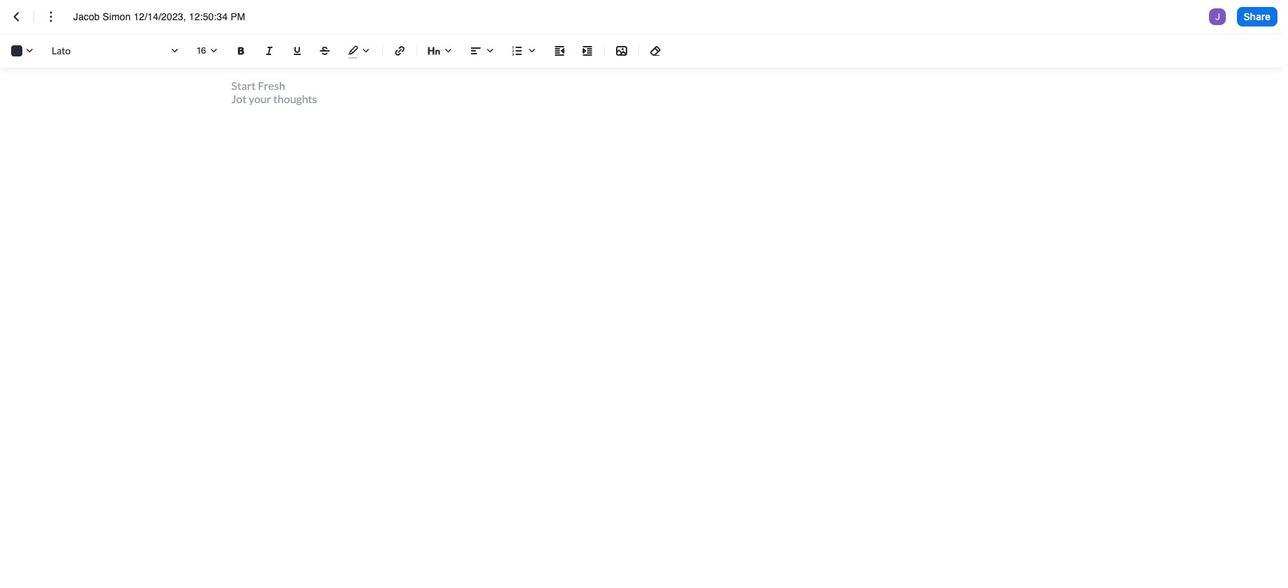 Task type: vqa. For each thing, say whether or not it's contained in the screenshot.
'BOLD' icon
yes



Task type: describe. For each thing, give the bounding box(es) containing it.
underline image
[[289, 43, 306, 59]]

italic image
[[261, 43, 278, 59]]

share
[[1244, 10, 1270, 22]]

bold image
[[233, 43, 250, 59]]

all notes image
[[8, 8, 25, 25]]

decrease indent image
[[551, 43, 568, 59]]

share button
[[1237, 7, 1277, 27]]

increase indent image
[[579, 43, 596, 59]]

16
[[197, 45, 206, 56]]

16 button
[[191, 40, 225, 62]]

lato button
[[46, 40, 186, 62]]

strikethrough image
[[317, 43, 333, 59]]



Task type: locate. For each thing, give the bounding box(es) containing it.
more image
[[43, 8, 59, 25]]

clear style image
[[647, 43, 664, 59]]

lato
[[52, 45, 71, 57]]

jacob simon image
[[1209, 8, 1226, 25]]

link image
[[391, 43, 408, 59]]

None text field
[[73, 10, 258, 24]]

insert image image
[[613, 43, 630, 59]]



